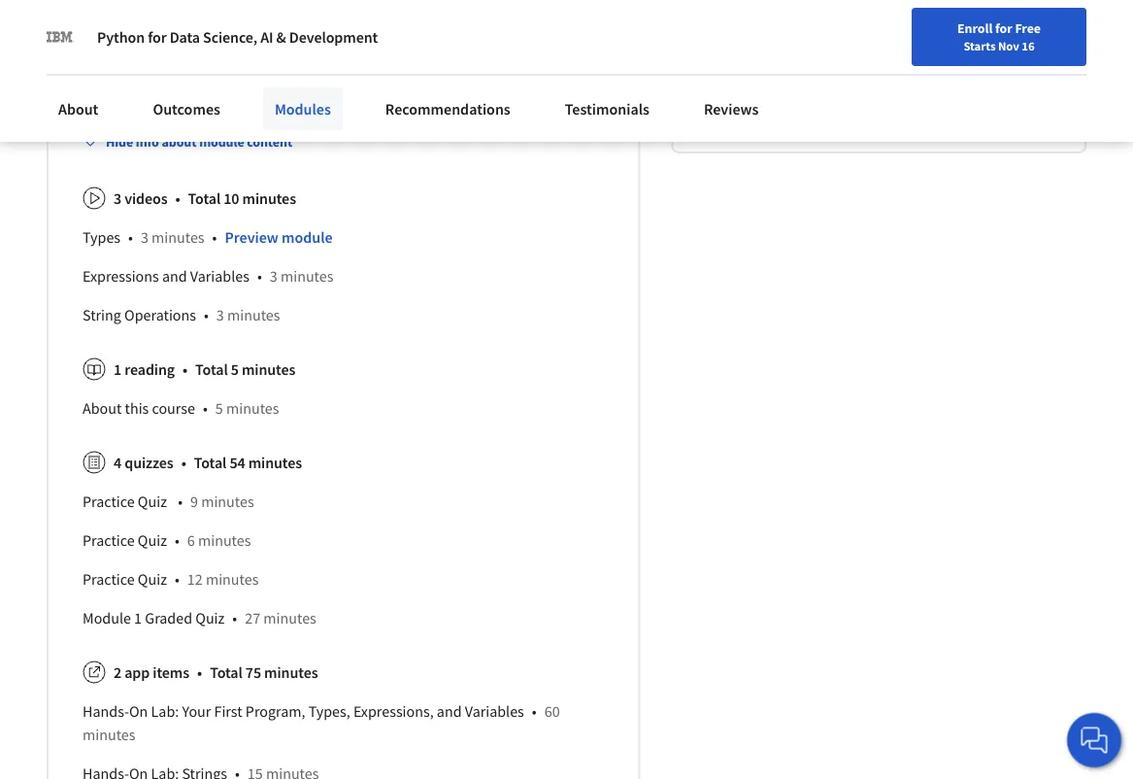 Task type: locate. For each thing, give the bounding box(es) containing it.
1 vertical spatial and
[[437, 702, 462, 722]]

0 horizontal spatial 4 quizzes
[[114, 453, 174, 473]]

expressions and variables • 3 minutes
[[83, 267, 334, 286]]

0 vertical spatial 3 videos
[[114, 34, 167, 53]]

1 left plugin
[[114, 88, 121, 108]]

variables down types • 3 minutes • preview module
[[190, 267, 250, 286]]

quiz left 6
[[138, 531, 167, 551]]

1 horizontal spatial 4
[[351, 34, 359, 53]]

• right course
[[203, 399, 208, 418]]

for for enroll
[[996, 19, 1013, 37]]

2 3 videos from the top
[[114, 189, 168, 209]]

course
[[152, 399, 195, 418]]

nov
[[999, 38, 1020, 53]]

and
[[162, 267, 187, 286], [437, 702, 462, 722]]

about inside region
[[83, 399, 122, 418]]

python for data science, ai & development
[[97, 27, 378, 47]]

about
[[162, 134, 197, 151]]

4 right &
[[351, 34, 359, 53]]

0 vertical spatial 5
[[231, 360, 239, 380]]

60 minutes
[[83, 702, 560, 745]]

quiz down practice quiz • 6 minutes
[[138, 570, 167, 589]]

types
[[83, 228, 121, 247]]

ibm link
[[769, 70, 794, 94]]

module right preview
[[282, 228, 333, 247]]

info about module content element
[[75, 117, 605, 779]]

practice for practice quiz • 9 minutes
[[83, 492, 135, 512]]

1 vertical spatial reading
[[125, 360, 175, 380]]

types,
[[309, 702, 350, 722]]

practice down practice quiz • 9 minutes
[[83, 531, 135, 551]]

0 horizontal spatial 1 reading
[[114, 360, 175, 380]]

and up string operations • 3 minutes
[[162, 267, 187, 286]]

1 vertical spatial 4 quizzes
[[114, 453, 174, 473]]

3 down expressions and variables • 3 minutes
[[217, 306, 224, 325]]

1 reading right data
[[229, 34, 289, 53]]

quiz up practice quiz • 6 minutes
[[138, 492, 167, 512]]

• left 9
[[178, 492, 183, 512]]

about left 1 plugin at the top left of the page
[[58, 99, 99, 119]]

variables left 60
[[465, 702, 524, 722]]

total left 10
[[188, 189, 221, 209]]

minutes down preview module link
[[281, 267, 334, 286]]

0 horizontal spatial reading
[[125, 360, 175, 380]]

2 videos from the top
[[125, 189, 168, 209]]

hide info about module content region
[[83, 172, 605, 779]]

• total 54 minutes
[[181, 453, 302, 473]]

16
[[1022, 38, 1035, 53]]

types • 3 minutes • preview module
[[83, 228, 333, 247]]

0 vertical spatial videos
[[125, 34, 167, 53]]

0 horizontal spatial 4
[[114, 453, 122, 473]]

2 vertical spatial practice
[[83, 570, 135, 589]]

practice for practice quiz • 6 minutes
[[83, 531, 135, 551]]

app
[[125, 663, 150, 683]]

total
[[188, 189, 221, 209], [195, 360, 228, 380], [194, 453, 227, 473], [210, 663, 243, 683]]

27
[[245, 609, 260, 628]]

1 horizontal spatial module
[[282, 228, 333, 247]]

about for about
[[58, 99, 99, 119]]

minutes down hands-
[[83, 726, 136, 745]]

minutes right 27
[[264, 609, 317, 628]]

5 up about this course • 5 minutes
[[231, 360, 239, 380]]

minutes down the • total 5 minutes
[[226, 399, 279, 418]]

60
[[545, 702, 560, 722]]

minutes
[[242, 189, 296, 209], [152, 228, 205, 247], [281, 267, 334, 286], [227, 306, 280, 325], [242, 360, 296, 380], [226, 399, 279, 418], [248, 453, 302, 473], [201, 492, 254, 512], [198, 531, 251, 551], [206, 570, 259, 589], [264, 609, 317, 628], [264, 663, 318, 683], [83, 726, 136, 745]]

• up types • 3 minutes • preview module
[[175, 189, 180, 209]]

1 practice from the top
[[83, 492, 135, 512]]

5
[[231, 360, 239, 380], [216, 399, 223, 418]]

1 reading up this
[[114, 360, 175, 380]]

4 quizzes up recommendations link
[[351, 34, 410, 53]]

• down expressions and variables • 3 minutes
[[204, 306, 209, 325]]

practice
[[83, 492, 135, 512], [83, 531, 135, 551], [83, 570, 135, 589]]

None search field
[[246, 12, 392, 51]]

1 vertical spatial videos
[[125, 189, 168, 209]]

4 quizzes up practice quiz • 9 minutes
[[114, 453, 174, 473]]

3 practice from the top
[[83, 570, 135, 589]]

1 reading inside hide info about module content region
[[114, 360, 175, 380]]

12
[[187, 570, 203, 589]]

• total 5 minutes
[[183, 360, 296, 380]]

ibm image
[[47, 23, 74, 51]]

for left data
[[148, 27, 167, 47]]

4 up practice quiz • 9 minutes
[[114, 453, 122, 473]]

practice up module
[[83, 570, 135, 589]]

1 down string on the left top
[[114, 360, 122, 380]]

3 videos
[[114, 34, 167, 53], [114, 189, 168, 209]]

• down preview
[[257, 267, 262, 286]]

1 horizontal spatial quizzes
[[362, 34, 410, 53]]

module right about
[[199, 134, 244, 151]]

6
[[187, 531, 195, 551]]

graded
[[145, 609, 192, 628]]

1 plugin
[[114, 88, 166, 108]]

1 vertical spatial 4
[[114, 453, 122, 473]]

0 horizontal spatial for
[[148, 27, 167, 47]]

first
[[214, 702, 243, 722]]

minutes up expressions and variables • 3 minutes
[[152, 228, 205, 247]]

1 vertical spatial practice
[[83, 531, 135, 551]]

3 videos left data
[[114, 34, 167, 53]]

testimonials link
[[554, 87, 662, 130]]

module inside hide info about module content region
[[282, 228, 333, 247]]

chat with us image
[[1079, 725, 1111, 756]]

1 vertical spatial quizzes
[[125, 453, 174, 473]]

1 vertical spatial 1 reading
[[114, 360, 175, 380]]

2 app items
[[114, 663, 189, 683]]

for
[[996, 19, 1013, 37], [148, 27, 167, 47]]

videos
[[125, 34, 167, 53], [125, 189, 168, 209]]

0 horizontal spatial 5
[[216, 399, 223, 418]]

0 vertical spatial and
[[162, 267, 187, 286]]

0 vertical spatial 1 reading
[[229, 34, 289, 53]]

1 3 videos from the top
[[114, 34, 167, 53]]

3 videos up types
[[114, 189, 168, 209]]

reading inside hide info about module content region
[[125, 360, 175, 380]]

quizzes up recommendations link
[[362, 34, 410, 53]]

videos down info
[[125, 189, 168, 209]]

videos left data
[[125, 34, 167, 53]]

menu item
[[778, 19, 903, 83]]

4 inside hide info about module content region
[[114, 453, 122, 473]]

practice up practice quiz • 6 minutes
[[83, 492, 135, 512]]

5 down the • total 5 minutes
[[216, 399, 223, 418]]

reading left development
[[240, 34, 289, 53]]

1 reading
[[229, 34, 289, 53], [114, 360, 175, 380]]

3 down preview module link
[[270, 267, 278, 286]]

• right types
[[128, 228, 133, 247]]

outcomes link
[[141, 87, 232, 130]]

about left this
[[83, 399, 122, 418]]

minutes right 10
[[242, 189, 296, 209]]

total for total 10 minutes
[[188, 189, 221, 209]]

1 videos from the top
[[125, 34, 167, 53]]

variables
[[190, 267, 250, 286], [465, 702, 524, 722]]

module inside hide info about module content dropdown button
[[199, 134, 244, 151]]

1 left ai
[[229, 34, 237, 53]]

4 quizzes
[[351, 34, 410, 53], [114, 453, 174, 473]]

ai
[[261, 27, 273, 47]]

total up about this course • 5 minutes
[[195, 360, 228, 380]]

0 vertical spatial 4 quizzes
[[351, 34, 410, 53]]

hide info about module content
[[106, 134, 293, 151]]

about link
[[47, 87, 110, 130]]

1 horizontal spatial 1 reading
[[229, 34, 289, 53]]

0 horizontal spatial variables
[[190, 267, 250, 286]]

• left 12
[[175, 570, 180, 589]]

1 horizontal spatial and
[[437, 702, 462, 722]]

0 vertical spatial reading
[[240, 34, 289, 53]]

0 vertical spatial practice
[[83, 492, 135, 512]]

1 vertical spatial about
[[83, 399, 122, 418]]

quizzes
[[362, 34, 410, 53], [125, 453, 174, 473]]

about
[[58, 99, 99, 119], [83, 399, 122, 418]]

3 right the ibm image
[[114, 34, 121, 53]]

data
[[170, 27, 200, 47]]

free
[[1016, 19, 1042, 37]]

2
[[114, 663, 122, 683]]

quiz
[[138, 492, 167, 512], [138, 531, 167, 551], [138, 570, 167, 589], [196, 609, 225, 628]]

preview module link
[[225, 228, 333, 247]]

total left 54
[[194, 453, 227, 473]]

total left 75
[[210, 663, 243, 683]]

1 vertical spatial variables
[[465, 702, 524, 722]]

4
[[351, 34, 359, 53], [114, 453, 122, 473]]

modules link
[[263, 87, 343, 130]]

quizzes up practice quiz • 9 minutes
[[125, 453, 174, 473]]

1 horizontal spatial 5
[[231, 360, 239, 380]]

and right expressions,
[[437, 702, 462, 722]]

0 horizontal spatial quizzes
[[125, 453, 174, 473]]

1 vertical spatial module
[[282, 228, 333, 247]]

4 quizzes inside hide info about module content region
[[114, 453, 174, 473]]

1 horizontal spatial for
[[996, 19, 1013, 37]]

practice quiz • 12 minutes
[[83, 570, 259, 589]]

your
[[182, 702, 211, 722]]

enroll for free starts nov 16
[[958, 19, 1042, 53]]

preview
[[225, 228, 279, 247]]

0 vertical spatial module
[[199, 134, 244, 151]]

hands-on lab: your first program, types, expressions, and variables •
[[83, 702, 537, 722]]

minutes inside 60 minutes
[[83, 726, 136, 745]]

0 horizontal spatial module
[[199, 134, 244, 151]]

• total 75 minutes
[[197, 663, 318, 683]]

0 vertical spatial about
[[58, 99, 99, 119]]

1
[[229, 34, 237, 53], [114, 88, 121, 108], [114, 360, 122, 380], [134, 609, 142, 628]]

string operations • 3 minutes
[[83, 306, 280, 325]]

reading
[[240, 34, 289, 53], [125, 360, 175, 380]]

0 vertical spatial 4
[[351, 34, 359, 53]]

3
[[114, 34, 121, 53], [114, 189, 122, 209], [141, 228, 149, 247], [270, 267, 278, 286], [217, 306, 224, 325]]

2 practice from the top
[[83, 531, 135, 551]]

module
[[199, 134, 244, 151], [282, 228, 333, 247]]

• left 6
[[175, 531, 180, 551]]

1 vertical spatial 3 videos
[[114, 189, 168, 209]]

•
[[175, 189, 180, 209], [128, 228, 133, 247], [212, 228, 217, 247], [257, 267, 262, 286], [204, 306, 209, 325], [183, 360, 188, 380], [203, 399, 208, 418], [181, 453, 186, 473], [178, 492, 183, 512], [175, 531, 180, 551], [175, 570, 180, 589], [233, 609, 237, 628], [197, 663, 202, 683], [532, 702, 537, 722]]

for up the nov
[[996, 19, 1013, 37]]

• up practice quiz • 9 minutes
[[181, 453, 186, 473]]

python
[[97, 27, 145, 47]]

reading up this
[[125, 360, 175, 380]]

hands-
[[83, 702, 129, 722]]

for inside the enroll for free starts nov 16
[[996, 19, 1013, 37]]

minutes right 54
[[248, 453, 302, 473]]

items
[[153, 663, 189, 683]]



Task type: describe. For each thing, give the bounding box(es) containing it.
quiz for 12
[[138, 570, 167, 589]]

minutes up about this course • 5 minutes
[[242, 360, 296, 380]]

enroll
[[958, 19, 993, 37]]

75
[[246, 663, 261, 683]]

total for total 5 minutes
[[195, 360, 228, 380]]

expressions
[[83, 267, 159, 286]]

3 videos inside hide info about module content region
[[114, 189, 168, 209]]

9
[[190, 492, 198, 512]]

quiz for 6
[[138, 531, 167, 551]]

program,
[[246, 702, 306, 722]]

module 1 graded quiz • 27 minutes
[[83, 609, 317, 628]]

about this course • 5 minutes
[[83, 399, 279, 418]]

ibm
[[769, 73, 794, 92]]

science,
[[203, 27, 258, 47]]

hide
[[106, 134, 133, 151]]

• left 60
[[532, 702, 537, 722]]

• up about this course • 5 minutes
[[183, 360, 188, 380]]

modules
[[275, 99, 331, 119]]

0 horizontal spatial and
[[162, 267, 187, 286]]

show notifications image
[[924, 24, 947, 48]]

54
[[230, 453, 245, 473]]

reviews
[[704, 99, 759, 119]]

plugin
[[125, 88, 166, 108]]

content
[[247, 134, 293, 151]]

minutes right 6
[[198, 531, 251, 551]]

expressions,
[[354, 702, 434, 722]]

lab:
[[151, 702, 179, 722]]

hide info about module content button
[[75, 125, 300, 160]]

1 horizontal spatial variables
[[465, 702, 524, 722]]

3 up types
[[114, 189, 122, 209]]

for for python
[[148, 27, 167, 47]]

outcomes
[[153, 99, 220, 119]]

coursera image
[[10, 16, 133, 47]]

on
[[129, 702, 148, 722]]

0 vertical spatial variables
[[190, 267, 250, 286]]

minutes right 12
[[206, 570, 259, 589]]

&
[[276, 27, 286, 47]]

recommendations link
[[374, 87, 522, 130]]

total for total 54 minutes
[[194, 453, 227, 473]]

operations
[[124, 306, 196, 325]]

• right items
[[197, 663, 202, 683]]

quiz right graded at the left of page
[[196, 609, 225, 628]]

this
[[125, 399, 149, 418]]

0 vertical spatial quizzes
[[362, 34, 410, 53]]

quiz for 9
[[138, 492, 167, 512]]

module
[[83, 609, 131, 628]]

practice quiz • 6 minutes
[[83, 531, 251, 551]]

minutes right 9
[[201, 492, 254, 512]]

practice for practice quiz • 12 minutes
[[83, 570, 135, 589]]

1 horizontal spatial 4 quizzes
[[351, 34, 410, 53]]

string
[[83, 306, 121, 325]]

about for about this course • 5 minutes
[[83, 399, 122, 418]]

1 vertical spatial 5
[[216, 399, 223, 418]]

videos inside hide info about module content region
[[125, 189, 168, 209]]

10
[[224, 189, 239, 209]]

development
[[289, 27, 378, 47]]

minutes up the • total 5 minutes
[[227, 306, 280, 325]]

practice quiz • 9 minutes
[[83, 492, 254, 512]]

• left preview
[[212, 228, 217, 247]]

total for total 75 minutes
[[210, 663, 243, 683]]

1 left graded at the left of page
[[134, 609, 142, 628]]

reviews link
[[693, 87, 771, 130]]

recommendations
[[386, 99, 511, 119]]

1 horizontal spatial reading
[[240, 34, 289, 53]]

quizzes inside hide info about module content region
[[125, 453, 174, 473]]

starts
[[964, 38, 996, 53]]

3 right types
[[141, 228, 149, 247]]

minutes right 75
[[264, 663, 318, 683]]

info
[[136, 134, 159, 151]]

• left 27
[[233, 609, 237, 628]]

testimonials
[[565, 99, 650, 119]]

• total 10 minutes
[[175, 189, 296, 209]]



Task type: vqa. For each thing, say whether or not it's contained in the screenshot.
pursue
no



